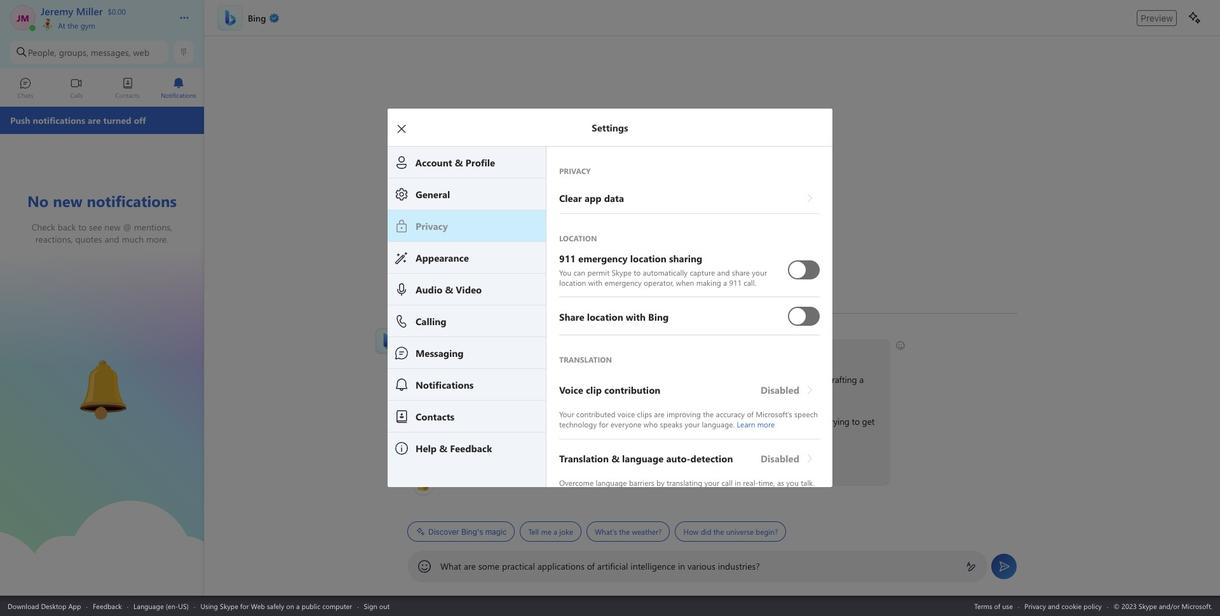 Task type: locate. For each thing, give the bounding box(es) containing it.
download
[[8, 602, 39, 611]]

your right share
[[752, 268, 767, 278]]

1 horizontal spatial just
[[811, 416, 825, 428]]

1 want from the left
[[438, 458, 457, 470]]

1 horizontal spatial you
[[538, 346, 552, 358]]

at the gym button
[[41, 18, 167, 31]]

groups, down like
[[507, 388, 536, 400]]

in right restaurants
[[640, 374, 647, 386]]

0 vertical spatial can
[[574, 268, 585, 278]]

are right clips
[[654, 409, 665, 419]]

operator,
[[644, 278, 674, 288]]

(openhands)
[[796, 457, 843, 469]]

trip
[[762, 374, 775, 386]]

1 horizontal spatial groups,
[[507, 388, 536, 400]]

to left give
[[630, 458, 638, 470]]

ask
[[414, 374, 428, 386]]

speech
[[794, 409, 818, 419]]

sign out
[[364, 602, 390, 611]]

the right at on the left of page
[[68, 20, 78, 31]]

can left help
[[499, 346, 512, 358]]

skype right permit
[[612, 268, 632, 278]]

say
[[632, 416, 645, 428]]

0 vertical spatial just
[[811, 416, 825, 428]]

using
[[201, 602, 218, 611]]

the left don't
[[703, 409, 714, 419]]

0 vertical spatial are
[[654, 409, 665, 419]]

i'm right me,
[[797, 416, 809, 428]]

1 vertical spatial are
[[464, 561, 476, 573]]

0 horizontal spatial in
[[640, 374, 647, 386]]

just left trying
[[811, 416, 825, 428]]

in inside ask me any type of question, like finding vegan restaurants in cambridge, itinerary for your trip to europe or drafting a story for curious kids. in groups, remember to mention me with @bing. i'm an ai preview, so i'm still learning. sometimes i might say something weird. don't get mad at me, i'm just trying to get better! if you want to start over, type
[[640, 374, 647, 386]]

with right the location
[[588, 278, 603, 288]]

a right "report"
[[753, 458, 758, 470]]

1 horizontal spatial want
[[609, 458, 628, 470]]

for right story
[[436, 388, 446, 400]]

you inside ask me any type of question, like finding vegan restaurants in cambridge, itinerary for your trip to europe or drafting a story for curious kids. in groups, remember to mention me with @bing. i'm an ai preview, so i'm still learning. sometimes i might say something weird. don't get mad at me, i'm just trying to get better! if you want to start over, type
[[422, 458, 436, 470]]

your right speaks
[[685, 419, 700, 430]]

people, groups, messages, web button
[[10, 41, 168, 64]]

are right what
[[464, 561, 476, 573]]

various
[[688, 561, 716, 573]]

language
[[134, 602, 164, 611]]

1 vertical spatial how
[[684, 527, 699, 537]]

for left everyone
[[599, 419, 609, 430]]

your left trip
[[742, 374, 760, 386]]

for
[[729, 374, 740, 386], [436, 388, 446, 400], [599, 419, 609, 430], [240, 602, 249, 611]]

and left cookie
[[1048, 602, 1060, 611]]

curious
[[449, 388, 476, 400]]

you
[[538, 346, 552, 358], [422, 458, 436, 470], [593, 458, 607, 470]]

0 vertical spatial i
[[515, 346, 517, 358]]

1 horizontal spatial how
[[684, 527, 699, 537]]

i'm right so
[[494, 416, 506, 428]]

the right did on the bottom right of the page
[[714, 527, 724, 537]]

0 vertical spatial groups,
[[59, 46, 88, 58]]

of up kids.
[[479, 374, 487, 386]]

want left 'start'
[[438, 458, 457, 470]]

a inside ask me any type of question, like finding vegan restaurants in cambridge, itinerary for your trip to europe or drafting a story for curious kids. in groups, remember to mention me with @bing. i'm an ai preview, so i'm still learning. sometimes i might say something weird. don't get mad at me, i'm just trying to get better! if you want to start over, type
[[859, 374, 864, 386]]

type up curious
[[460, 374, 477, 386]]

1 horizontal spatial are
[[654, 409, 665, 419]]

just
[[811, 416, 825, 428], [711, 458, 725, 470]]

1 horizontal spatial i'm
[[494, 416, 506, 428]]

Type a message text field
[[440, 561, 956, 573]]

0 vertical spatial with
[[588, 278, 603, 288]]

2 vertical spatial your
[[685, 419, 700, 430]]

tab list
[[0, 72, 204, 107]]

and
[[717, 268, 730, 278], [1048, 602, 1060, 611]]

are inside your contributed voice clips are improving the accuracy of microsoft's speech technology for everyone who speaks your language.
[[654, 409, 665, 419]]

1 vertical spatial can
[[499, 346, 512, 358]]

how left did on the bottom right of the page
[[684, 527, 699, 537]]

microsoft's
[[756, 409, 792, 419]]

contributed
[[576, 409, 616, 419]]

an
[[428, 416, 438, 428]]

1 horizontal spatial i
[[603, 416, 605, 428]]

1 vertical spatial skype
[[220, 602, 238, 611]]

2 horizontal spatial i'm
[[797, 416, 809, 428]]

skype right the using
[[220, 602, 238, 611]]

1 vertical spatial i
[[603, 416, 605, 428]]

0 vertical spatial in
[[640, 374, 647, 386]]

groups,
[[59, 46, 88, 58], [507, 388, 536, 400]]

for inside your contributed voice clips are improving the accuracy of microsoft's speech technology for everyone who speaks your language.
[[599, 419, 609, 430]]

1 horizontal spatial type
[[509, 458, 525, 470]]

0 vertical spatial and
[[717, 268, 730, 278]]

get right trying
[[862, 416, 875, 428]]

of left more
[[747, 409, 754, 419]]

might
[[608, 416, 630, 428]]

i'm left an
[[414, 416, 426, 428]]

a right drafting
[[859, 374, 864, 386]]

people, groups, messages, web
[[28, 46, 149, 58]]

0 horizontal spatial just
[[711, 458, 725, 470]]

a left 911
[[723, 278, 727, 288]]

speaks
[[660, 419, 683, 430]]

is
[[449, 346, 454, 358]]

1 vertical spatial with
[[639, 388, 655, 400]]

learn more
[[737, 419, 775, 430]]

preview,
[[450, 416, 481, 428]]

of left artificial
[[587, 561, 595, 573]]

groups, inside ask me any type of question, like finding vegan restaurants in cambridge, itinerary for your trip to europe or drafting a story for curious kids. in groups, remember to mention me with @bing. i'm an ai preview, so i'm still learning. sometimes i might say something weird. don't get mad at me, i'm just trying to get better! if you want to start over, type
[[507, 388, 536, 400]]

1 vertical spatial in
[[678, 561, 685, 573]]

clips
[[637, 409, 652, 419]]

2 get from the left
[[862, 416, 875, 428]]

0 horizontal spatial are
[[464, 561, 476, 573]]

1 horizontal spatial in
[[678, 561, 685, 573]]

get left mad
[[738, 416, 750, 428]]

0 horizontal spatial how
[[479, 346, 497, 358]]

how right !
[[479, 346, 497, 358]]

2 want from the left
[[609, 458, 628, 470]]

groups, down at the gym
[[59, 46, 88, 58]]

.
[[564, 458, 565, 470]]

europe
[[787, 374, 814, 386]]

for right itinerary
[[729, 374, 740, 386]]

1 i'm from the left
[[414, 416, 426, 428]]

0 horizontal spatial get
[[738, 416, 750, 428]]

privacy dialog
[[388, 108, 852, 617]]

can right you
[[574, 268, 585, 278]]

are
[[654, 409, 665, 419], [464, 561, 476, 573]]

0 horizontal spatial type
[[460, 374, 477, 386]]

of inside your contributed voice clips are improving the accuracy of microsoft's speech technology for everyone who speaks your language.
[[747, 409, 754, 419]]

sign
[[364, 602, 377, 611]]

feedback link
[[93, 602, 122, 611]]

tell me a joke button
[[520, 522, 582, 542]]

want
[[438, 458, 457, 470], [609, 458, 628, 470]]

public
[[302, 602, 320, 611]]

trying
[[827, 416, 850, 428]]

to left 'start'
[[459, 458, 467, 470]]

using skype for web safely on a public computer link
[[201, 602, 352, 611]]

cambridge,
[[650, 374, 694, 386]]

hey,
[[414, 346, 431, 358]]

type right over,
[[509, 458, 525, 470]]

skype
[[612, 268, 632, 278], [220, 602, 238, 611]]

ask me any type of question, like finding vegan restaurants in cambridge, itinerary for your trip to europe or drafting a story for curious kids. in groups, remember to mention me with @bing. i'm an ai preview, so i'm still learning. sometimes i might say something weird. don't get mad at me, i'm just trying to get better! if you want to start over, type
[[414, 374, 877, 470]]

can
[[574, 268, 585, 278], [499, 346, 512, 358]]

1 horizontal spatial and
[[1048, 602, 1060, 611]]

just left "report"
[[711, 458, 725, 470]]

1 vertical spatial type
[[509, 458, 525, 470]]

start
[[469, 458, 486, 470]]

permit
[[588, 268, 610, 278]]

0 horizontal spatial can
[[499, 346, 512, 358]]

the right what's at bottom
[[619, 527, 630, 537]]

at the gym
[[56, 20, 95, 31]]

privacy and cookie policy
[[1025, 602, 1102, 611]]

0 horizontal spatial and
[[717, 268, 730, 278]]

1 vertical spatial groups,
[[507, 388, 536, 400]]

better!
[[414, 430, 440, 442]]

to left operator,
[[634, 268, 641, 278]]

a inside button
[[554, 527, 557, 537]]

0 horizontal spatial groups,
[[59, 46, 88, 58]]

to right trying
[[852, 416, 860, 428]]

the inside your contributed voice clips are improving the accuracy of microsoft's speech technology for everyone who speaks your language.
[[703, 409, 714, 419]]

i left might
[[603, 416, 605, 428]]

0 vertical spatial your
[[752, 268, 767, 278]]

a left joke
[[554, 527, 557, 537]]

with inside you can permit skype to automatically capture and share your location with emergency operator, when making a 911 call.
[[588, 278, 603, 288]]

your
[[752, 268, 767, 278], [742, 374, 760, 386], [685, 419, 700, 430]]

some
[[478, 561, 500, 573]]

emergency
[[605, 278, 642, 288]]

and
[[568, 458, 583, 470]]

learning.
[[523, 416, 556, 428]]

ai
[[440, 416, 448, 428]]

3 i'm from the left
[[797, 416, 809, 428]]

and left share
[[717, 268, 730, 278]]

how
[[479, 346, 497, 358], [684, 527, 699, 537]]

me left any
[[430, 374, 442, 386]]

you can permit skype to automatically capture and share your location with emergency operator, when making a 911 call.
[[559, 268, 769, 288]]

in left various
[[678, 561, 685, 573]]

0 vertical spatial skype
[[612, 268, 632, 278]]

0 horizontal spatial with
[[588, 278, 603, 288]]

want left give
[[609, 458, 628, 470]]

1 horizontal spatial with
[[639, 388, 655, 400]]

your
[[559, 409, 574, 419]]

me down restaurants
[[624, 388, 636, 400]]

i'm
[[414, 416, 426, 428], [494, 416, 506, 428], [797, 416, 809, 428]]

1 horizontal spatial can
[[574, 268, 585, 278]]

weird.
[[690, 416, 712, 428]]

your contributed voice clips are improving the accuracy of microsoft's speech technology for everyone who speaks your language.
[[559, 409, 820, 430]]

i left help
[[515, 346, 517, 358]]

0 horizontal spatial you
[[422, 458, 436, 470]]

computer
[[322, 602, 352, 611]]

what's
[[595, 527, 617, 537]]

1 horizontal spatial skype
[[612, 268, 632, 278]]

web
[[133, 46, 149, 58]]

automatically
[[643, 268, 688, 278]]

(en-
[[166, 602, 178, 611]]

1 vertical spatial your
[[742, 374, 760, 386]]

with up clips
[[639, 388, 655, 400]]

today?
[[555, 346, 580, 358]]

me right tell
[[541, 527, 552, 537]]

Share location with Bing checkbox
[[788, 302, 820, 331]]

0 horizontal spatial want
[[438, 458, 457, 470]]

1 horizontal spatial get
[[862, 416, 875, 428]]

cookie
[[1062, 602, 1082, 611]]

applications
[[537, 561, 585, 573]]

a
[[723, 278, 727, 288], [859, 374, 864, 386], [753, 458, 758, 470], [554, 527, 557, 537], [296, 602, 300, 611]]

remember
[[538, 388, 578, 400]]

0 horizontal spatial i'm
[[414, 416, 426, 428]]

2 horizontal spatial you
[[593, 458, 607, 470]]

gym
[[80, 20, 95, 31]]



Task type: describe. For each thing, give the bounding box(es) containing it.
can inside you can permit skype to automatically capture and share your location with emergency operator, when making a 911 call.
[[574, 268, 585, 278]]

artificial
[[597, 561, 628, 573]]

something
[[647, 416, 688, 428]]

the inside button
[[619, 527, 630, 537]]

discover
[[428, 527, 459, 537]]

what
[[440, 561, 461, 573]]

language (en-us)
[[134, 602, 189, 611]]

!
[[474, 346, 477, 358]]

bing's
[[461, 527, 483, 537]]

1 get from the left
[[738, 416, 750, 428]]

universe
[[726, 527, 754, 537]]

sign out link
[[364, 602, 390, 611]]

download desktop app
[[8, 602, 81, 611]]

0 horizontal spatial skype
[[220, 602, 238, 611]]

groups, inside people, groups, messages, web button
[[59, 46, 88, 58]]

magic
[[485, 527, 507, 537]]

if
[[414, 458, 419, 470]]

on
[[286, 602, 294, 611]]

mention
[[590, 388, 622, 400]]

give
[[640, 458, 656, 470]]

using skype for web safely on a public computer
[[201, 602, 352, 611]]

@bing.
[[657, 388, 684, 400]]

bing
[[457, 346, 474, 358]]

and inside you can permit skype to automatically capture and share your location with emergency operator, when making a 911 call.
[[717, 268, 730, 278]]

did
[[701, 527, 711, 537]]

a inside you can permit skype to automatically capture and share your location with emergency operator, when making a 911 call.
[[723, 278, 727, 288]]

1 vertical spatial just
[[711, 458, 725, 470]]

this
[[433, 346, 446, 358]]

your inside your contributed voice clips are improving the accuracy of microsoft's speech technology for everyone who speaks your language.
[[685, 419, 700, 430]]

don't
[[715, 416, 735, 428]]

sometimes
[[558, 416, 601, 428]]

vegan
[[571, 374, 594, 386]]

of left the use
[[994, 602, 1001, 611]]

bing,
[[407, 328, 424, 338]]

skype inside you can permit skype to automatically capture and share your location with emergency operator, when making a 911 call.
[[612, 268, 632, 278]]

what are some practical applications of artificial intelligence in various industries?
[[440, 561, 760, 573]]

how inside how did the universe begin? button
[[684, 527, 699, 537]]

safely
[[267, 602, 284, 611]]

in
[[498, 388, 505, 400]]

people,
[[28, 46, 56, 58]]

911
[[729, 278, 742, 288]]

9:24
[[426, 328, 440, 338]]

hey, this is bing ! how can i help you today?
[[414, 346, 582, 358]]

just inside ask me any type of question, like finding vegan restaurants in cambridge, itinerary for your trip to europe or drafting a story for curious kids. in groups, remember to mention me with @bing. i'm an ai preview, so i'm still learning. sometimes i might say something weird. don't get mad at me, i'm just trying to get better! if you want to start over, type
[[811, 416, 825, 428]]

desktop
[[41, 602, 66, 611]]

0 vertical spatial how
[[479, 346, 497, 358]]

privacy
[[1025, 602, 1046, 611]]

me inside button
[[541, 527, 552, 537]]

drafting
[[827, 374, 857, 386]]

what's the weather? button
[[587, 522, 670, 542]]

feedback
[[93, 602, 122, 611]]

practical
[[502, 561, 535, 573]]

0 horizontal spatial i
[[515, 346, 517, 358]]

your inside you can permit skype to automatically capture and share your location with emergency operator, when making a 911 call.
[[752, 268, 767, 278]]

learn more link
[[737, 419, 775, 430]]

finding
[[542, 374, 568, 386]]

download desktop app link
[[8, 602, 81, 611]]

location
[[559, 278, 586, 288]]

a right on
[[296, 602, 300, 611]]

with inside ask me any type of question, like finding vegan restaurants in cambridge, itinerary for your trip to europe or drafting a story for curious kids. in groups, remember to mention me with @bing. i'm an ai preview, so i'm still learning. sometimes i might say something weird. don't get mad at me, i'm just trying to get better! if you want to start over, type
[[639, 388, 655, 400]]

so
[[483, 416, 492, 428]]

preview
[[1141, 12, 1173, 23]]

you
[[559, 268, 572, 278]]

me right give
[[658, 458, 670, 470]]

0 vertical spatial type
[[460, 374, 477, 386]]

at
[[772, 416, 779, 428]]

newtopic
[[528, 458, 564, 470]]

your inside ask me any type of question, like finding vegan restaurants in cambridge, itinerary for your trip to europe or drafting a story for curious kids. in groups, remember to mention me with @bing. i'm an ai preview, so i'm still learning. sometimes i might say something weird. don't get mad at me, i'm just trying to get better! if you want to start over, type
[[742, 374, 760, 386]]

messages,
[[91, 46, 131, 58]]

1 vertical spatial and
[[1048, 602, 1060, 611]]

itinerary
[[696, 374, 727, 386]]

app
[[68, 602, 81, 611]]

terms of use link
[[975, 602, 1013, 611]]

more
[[757, 419, 775, 430]]

(smileeyes)
[[583, 345, 625, 357]]

any
[[445, 374, 458, 386]]

i inside ask me any type of question, like finding vegan restaurants in cambridge, itinerary for your trip to europe or drafting a story for curious kids. in groups, remember to mention me with @bing. i'm an ai preview, so i'm still learning. sometimes i might say something weird. don't get mad at me, i'm just trying to get better! if you want to start over, type
[[603, 416, 605, 428]]

bing, 9:24 am
[[407, 328, 454, 338]]

report
[[727, 458, 751, 470]]

everyone
[[611, 419, 642, 430]]

to inside you can permit skype to automatically capture and share your location with emergency operator, when making a 911 call.
[[634, 268, 641, 278]]

want inside ask me any type of question, like finding vegan restaurants in cambridge, itinerary for your trip to europe or drafting a story for curious kids. in groups, remember to mention me with @bing. i'm an ai preview, so i'm still learning. sometimes i might say something weird. don't get mad at me, i'm just trying to get better! if you want to start over, type
[[438, 458, 457, 470]]

at
[[58, 20, 65, 31]]

restaurants
[[596, 374, 638, 386]]

learn
[[737, 419, 755, 430]]

of inside ask me any type of question, like finding vegan restaurants in cambridge, itinerary for your trip to europe or drafting a story for curious kids. in groups, remember to mention me with @bing. i'm an ai preview, so i'm still learning. sometimes i might say something weird. don't get mad at me, i'm just trying to get better! if you want to start over, type
[[479, 374, 487, 386]]

tell
[[528, 527, 539, 537]]

or
[[816, 374, 825, 386]]

newtopic . and if you want to give me feedback, just report a concern.
[[528, 458, 794, 470]]

still
[[508, 416, 521, 428]]

for left web
[[240, 602, 249, 611]]

to down "vegan" at the left bottom of page
[[580, 388, 588, 400]]

what's the weather?
[[595, 527, 662, 537]]

to right trip
[[777, 374, 785, 386]]

how did the universe begin? button
[[675, 522, 786, 542]]

joke
[[559, 527, 573, 537]]

terms of use
[[975, 602, 1013, 611]]

intelligence
[[631, 561, 676, 573]]

911 emergency location sharing, You can permit Skype to automatically capture and share your location with emergency operator, when making a 911 call. checkbox
[[788, 256, 820, 285]]

bell
[[64, 355, 80, 368]]

question,
[[489, 374, 524, 386]]

2 i'm from the left
[[494, 416, 506, 428]]

begin?
[[756, 527, 778, 537]]



Task type: vqa. For each thing, say whether or not it's contained in the screenshot.
No
no



